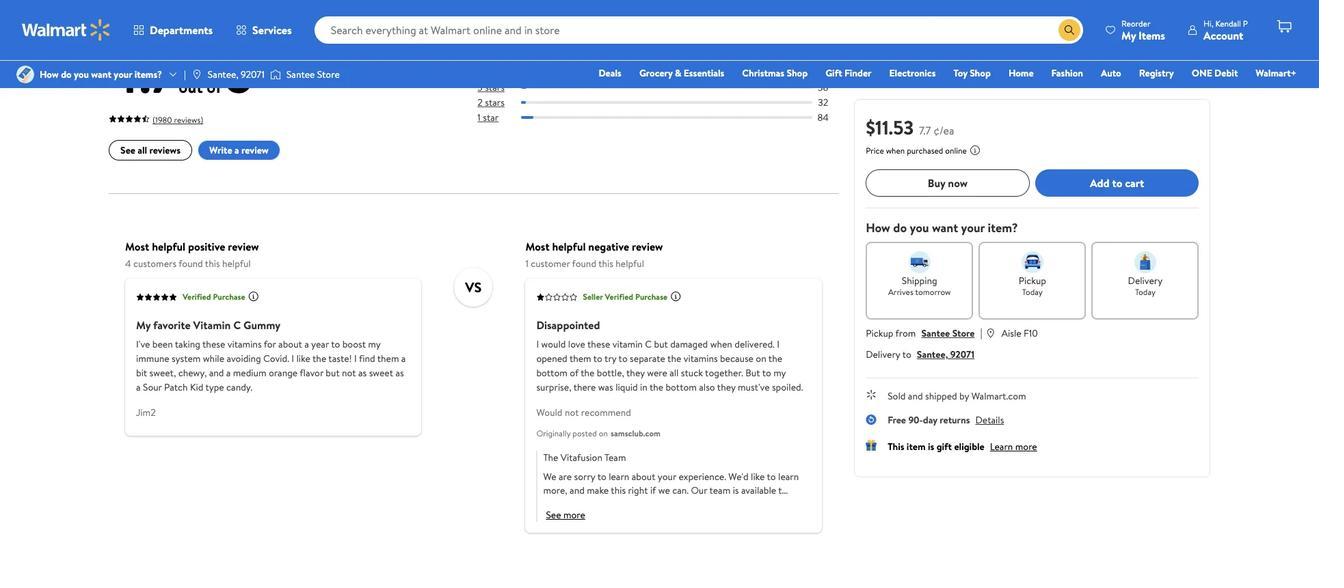 Task type: locate. For each thing, give the bounding box(es) containing it.
1 left star at left top
[[477, 111, 480, 125]]

1 vertical spatial want
[[932, 219, 958, 237]]

my inside my favorite vitamin c gummy i've been taking these vitamins for about a year to boost my immune system while avoiding covid. i like the taste! i find them a bit sweet, chewy, and a medium orange flavor but not as sweet as a sour patch kid type candy.
[[136, 318, 150, 333]]

gift
[[825, 66, 842, 80]]

free 90-day returns details
[[888, 414, 1004, 427]]

0 horizontal spatial want
[[91, 68, 111, 81]]

1 them from the left
[[377, 352, 399, 366]]

0 horizontal spatial learn
[[608, 470, 629, 484]]

my left items
[[1121, 28, 1136, 43]]

add to cart button
[[1035, 170, 1199, 197]]

all inside "link"
[[137, 144, 147, 158]]

3 progress bar from the top
[[521, 101, 812, 104]]

but up 'separate'
[[654, 338, 668, 351]]

5 up 4 stars
[[477, 51, 482, 64]]

pickup
[[1019, 274, 1046, 288], [866, 327, 893, 341]]

this down 'positive'
[[205, 257, 220, 271]]

1 horizontal spatial see
[[546, 509, 561, 522]]

0 vertical spatial delivery
[[1128, 274, 1163, 288]]

cart
[[1125, 176, 1144, 191]]

1 purchase from the left
[[213, 291, 245, 303]]

0 horizontal spatial is
[[732, 484, 739, 498]]

more,
[[543, 484, 567, 498]]

0 horizontal spatial when
[[710, 338, 732, 351]]

38
[[817, 81, 828, 94]]

a right write
[[234, 144, 239, 158]]

0 horizontal spatial |
[[184, 68, 186, 81]]

would
[[541, 338, 565, 351]]

together.
[[705, 366, 743, 380]]

1 vertical spatial reviews
[[149, 144, 180, 158]]

buy
[[928, 176, 945, 191]]

purchase left verified purchase information icon
[[213, 291, 245, 303]]

aisle
[[1002, 327, 1021, 341]]

must've
[[737, 381, 769, 394]]

customer reviews & ratings
[[108, 2, 304, 25]]

pickup inside pickup from santee store |
[[866, 327, 893, 341]]

1 horizontal spatial these
[[587, 338, 610, 351]]

your left item? on the right top
[[961, 219, 985, 237]]

home link
[[1002, 66, 1040, 81]]

5 stars
[[477, 51, 504, 64]]

1 horizontal spatial store
[[952, 327, 975, 341]]

to left t...
[[767, 470, 776, 484]]

0 vertical spatial 1
[[477, 111, 480, 125]]

stars down 5 stars
[[485, 66, 505, 79]]

1 vertical spatial but
[[325, 366, 339, 380]]

4 left customers
[[125, 257, 131, 271]]

1 horizontal spatial not
[[564, 406, 578, 420]]

 image
[[16, 66, 34, 83], [270, 68, 281, 81]]

1 horizontal spatial about
[[631, 470, 655, 484]]

1 most from the left
[[125, 239, 149, 254]]

this inside most helpful positive review 4 customers found this helpful
[[205, 257, 220, 271]]

2 found from the left
[[572, 257, 596, 271]]

1 horizontal spatial of
[[569, 366, 578, 380]]

customers
[[133, 257, 176, 271]]

1 horizontal spatial all
[[669, 366, 678, 380]]

delivery down from
[[866, 348, 900, 362]]

of right out
[[206, 75, 222, 98]]

vs
[[465, 279, 481, 297]]

as right sweet
[[395, 366, 404, 380]]

of up there at bottom left
[[569, 366, 578, 380]]

and inside my favorite vitamin c gummy i've been taking these vitamins for about a year to boost my immune system while avoiding covid. i like the taste! i find them a bit sweet, chewy, and a medium orange flavor but not as sweet as a sour patch kid type candy.
[[209, 366, 224, 380]]

1 horizontal spatial 1
[[525, 257, 528, 271]]

fashion
[[1051, 66, 1083, 80]]

they down together.
[[717, 381, 735, 394]]

1 horizontal spatial santee
[[921, 327, 950, 341]]

0 horizontal spatial do
[[61, 68, 72, 81]]

1 horizontal spatial 4
[[477, 66, 483, 79]]

write
[[209, 144, 232, 158]]

do
[[61, 68, 72, 81], [893, 219, 907, 237]]

review right write
[[241, 144, 268, 158]]

is
[[928, 440, 934, 454], [732, 484, 739, 498]]

my inside my favorite vitamin c gummy i've been taking these vitamins for about a year to boost my immune system while avoiding covid. i like the taste! i find them a bit sweet, chewy, and a medium orange flavor but not as sweet as a sour patch kid type candy.
[[368, 338, 380, 351]]

1 horizontal spatial them
[[569, 352, 591, 366]]

like inside the vitafusion team we are sorry to learn about your experience. we'd like to learn more, and make this right if we can. our team is available t...
[[750, 470, 764, 484]]

0 horizontal spatial on
[[599, 428, 608, 439]]

1 vertical spatial 4
[[125, 257, 131, 271]]

you up intent image for shipping
[[910, 219, 929, 237]]

0 horizontal spatial santee
[[286, 68, 315, 81]]

candy.
[[226, 381, 252, 394]]

c left gummy
[[233, 318, 241, 333]]

1 horizontal spatial most
[[525, 239, 549, 254]]

0 horizontal spatial but
[[325, 366, 339, 380]]

santee, down pickup from santee store |
[[917, 348, 948, 362]]

1 horizontal spatial my
[[773, 366, 786, 380]]

1 horizontal spatial is
[[928, 440, 934, 454]]

them down love
[[569, 352, 591, 366]]

available
[[741, 484, 776, 498]]

0 horizontal spatial shop
[[787, 66, 808, 80]]

legal information image
[[970, 145, 980, 156]]

my inside disappointed i would love these vitamin c but damaged when delivered.  i opened them to try to separate the vitamins because on the bottom of the bottle, they were all stuck together. but to my surprise, there was liquid in the bottom also they must've spoiled.
[[773, 366, 786, 380]]

purchase left seller verified purchase information image
[[635, 291, 667, 303]]

| right 'items?'
[[184, 68, 186, 81]]

review inside most helpful positive review 4 customers found this helpful
[[228, 239, 259, 254]]

found
[[178, 257, 203, 271], [572, 257, 596, 271]]

not down taste!
[[342, 366, 356, 380]]

right
[[628, 484, 648, 498]]

this inside the vitafusion team we are sorry to learn about your experience. we'd like to learn more, and make this right if we can. our team is available t...
[[611, 484, 625, 498]]

review for most helpful positive review
[[228, 239, 259, 254]]

the inside my favorite vitamin c gummy i've been taking these vitamins for about a year to boost my immune system while avoiding covid. i like the taste! i find them a bit sweet, chewy, and a medium orange flavor but not as sweet as a sour patch kid type candy.
[[312, 352, 326, 366]]

0 horizontal spatial most
[[125, 239, 149, 254]]

all down (1980 reviews) link
[[137, 144, 147, 158]]

1 horizontal spatial delivery
[[1128, 274, 1163, 288]]

like up flavor
[[296, 352, 310, 366]]

not right would
[[564, 406, 578, 420]]

add
[[1090, 176, 1110, 191]]

not inside my favorite vitamin c gummy i've been taking these vitamins for about a year to boost my immune system while avoiding covid. i like the taste! i find them a bit sweet, chewy, and a medium orange flavor but not as sweet as a sour patch kid type candy.
[[342, 366, 356, 380]]

found down 'positive'
[[178, 257, 203, 271]]

Search search field
[[314, 16, 1083, 44]]

and left make
[[569, 484, 584, 498]]

progress bar for 162
[[521, 71, 812, 74]]

1 vertical spatial of
[[569, 366, 578, 380]]

0 vertical spatial c
[[233, 318, 241, 333]]

seller verified purchase information image
[[670, 291, 681, 302]]

these up the while
[[202, 338, 225, 351]]

1 horizontal spatial like
[[750, 470, 764, 484]]

1 vertical spatial store
[[952, 327, 975, 341]]

4
[[477, 66, 483, 79], [125, 257, 131, 271]]

your inside the vitafusion team we are sorry to learn about your experience. we'd like to learn more, and make this right if we can. our team is available t...
[[657, 470, 676, 484]]

0 horizontal spatial purchase
[[213, 291, 245, 303]]

these up try
[[587, 338, 610, 351]]

registry link
[[1133, 66, 1180, 81]]

shop inside christmas shop "link"
[[787, 66, 808, 80]]

1 horizontal spatial when
[[886, 145, 905, 157]]

also
[[699, 381, 715, 394]]

on
[[755, 352, 766, 366], [599, 428, 608, 439]]

want down buy now button
[[932, 219, 958, 237]]

as down find
[[358, 366, 366, 380]]

0 vertical spatial and
[[209, 366, 224, 380]]

originally
[[536, 428, 570, 439]]

2 progress bar from the top
[[521, 86, 812, 89]]

2 today from the left
[[1135, 287, 1156, 298]]

we
[[543, 470, 556, 484]]

4 inside most helpful positive review 4 customers found this helpful
[[125, 257, 131, 271]]

pickup today
[[1019, 274, 1046, 298]]

helpful up customers
[[152, 239, 185, 254]]

details
[[975, 414, 1004, 427]]

i right delivered.
[[777, 338, 779, 351]]

the right in at the bottom left of page
[[649, 381, 663, 394]]

learn down team
[[608, 470, 629, 484]]

vitamins up stuck
[[683, 352, 717, 366]]

0 horizontal spatial my
[[136, 318, 150, 333]]

0 horizontal spatial pickup
[[866, 327, 893, 341]]

can.
[[672, 484, 688, 498]]

0 vertical spatial not
[[342, 366, 356, 380]]

want left 'items?'
[[91, 68, 111, 81]]

0 horizontal spatial your
[[114, 68, 132, 81]]

see inside "link"
[[120, 144, 135, 158]]

the up there at bottom left
[[580, 366, 594, 380]]

i right the covid.
[[291, 352, 294, 366]]

the
[[312, 352, 326, 366], [667, 352, 681, 366], [768, 352, 782, 366], [580, 366, 594, 380], [649, 381, 663, 394]]

stars
[[485, 51, 504, 64], [485, 66, 505, 79], [485, 81, 504, 94], [485, 96, 504, 110]]

2 horizontal spatial and
[[908, 390, 923, 403]]

your left 'items?'
[[114, 68, 132, 81]]

0 vertical spatial |
[[184, 68, 186, 81]]

found for positive
[[178, 257, 203, 271]]

was
[[598, 381, 613, 394]]

review right 'positive'
[[228, 239, 259, 254]]

when right price
[[886, 145, 905, 157]]

review for most helpful negative review
[[632, 239, 663, 254]]

1 as from the left
[[358, 366, 366, 380]]

on inside disappointed i would love these vitamin c but damaged when delivered.  i opened them to try to separate the vitamins because on the bottom of the bottle, they were all stuck together. but to my surprise, there was liquid in the bottom also they must've spoiled.
[[755, 352, 766, 366]]

to up taste!
[[331, 338, 340, 351]]

2 these from the left
[[587, 338, 610, 351]]

Walmart Site-Wide search field
[[314, 16, 1083, 44]]

verified purchase information image
[[248, 291, 259, 302]]

about
[[278, 338, 302, 351], [631, 470, 655, 484]]

departments
[[150, 23, 213, 38]]

2 learn from the left
[[778, 470, 799, 484]]

kid
[[190, 381, 203, 394]]

and inside the vitafusion team we are sorry to learn about your experience. we'd like to learn more, and make this right if we can. our team is available t...
[[569, 484, 584, 498]]

them up sweet
[[377, 352, 399, 366]]

0 vertical spatial of
[[206, 75, 222, 98]]

bottom down stuck
[[665, 381, 696, 394]]

1 found from the left
[[178, 257, 203, 271]]

shop left 162
[[787, 66, 808, 80]]

reviews down (1980
[[149, 144, 180, 158]]

most inside most helpful negative review 1 customer found this helpful
[[525, 239, 549, 254]]

day
[[923, 414, 937, 427]]

1 shop from the left
[[787, 66, 808, 80]]

of inside disappointed i would love these vitamin c but damaged when delivered.  i opened them to try to separate the vitamins because on the bottom of the bottle, they were all stuck together. but to my surprise, there was liquid in the bottom also they must've spoiled.
[[569, 366, 578, 380]]

0 horizontal spatial &
[[239, 2, 251, 25]]

essentials
[[684, 66, 724, 80]]

5 right out
[[226, 40, 252, 109]]

this inside most helpful negative review 1 customer found this helpful
[[598, 257, 613, 271]]

0 vertical spatial your
[[114, 68, 132, 81]]

4 up 3
[[477, 66, 483, 79]]

verified right seller
[[605, 291, 633, 303]]

0 horizontal spatial 1
[[477, 111, 480, 125]]

1 vertical spatial pickup
[[866, 327, 893, 341]]

 image for how do you want your items?
[[16, 66, 34, 83]]

vitamins up avoiding
[[227, 338, 261, 351]]

on down delivered.
[[755, 352, 766, 366]]

arrives
[[888, 287, 913, 298]]

progress bar for 38
[[521, 86, 812, 89]]

to inside button
[[1112, 176, 1122, 191]]

bottom down opened
[[536, 366, 567, 380]]

details button
[[975, 414, 1004, 427]]

0 horizontal spatial like
[[296, 352, 310, 366]]

shop inside toy shop link
[[970, 66, 991, 80]]

0 vertical spatial like
[[296, 352, 310, 366]]

2 most from the left
[[525, 239, 549, 254]]

1 horizontal spatial they
[[717, 381, 735, 394]]

1 horizontal spatial do
[[893, 219, 907, 237]]

1 vertical spatial c
[[645, 338, 651, 351]]

do down walmart image
[[61, 68, 72, 81]]

1 horizontal spatial today
[[1135, 287, 1156, 298]]

found inside most helpful negative review 1 customer found this helpful
[[572, 257, 596, 271]]

c up 'separate'
[[645, 338, 651, 351]]

stars for 4 stars
[[485, 66, 505, 79]]

1 horizontal spatial on
[[755, 352, 766, 366]]

2 verified from the left
[[605, 291, 633, 303]]

0 horizontal spatial more
[[563, 509, 585, 522]]

92071
[[241, 68, 265, 81], [950, 348, 975, 362]]

0 horizontal spatial  image
[[16, 66, 34, 83]]

fashion link
[[1045, 66, 1089, 81]]

1 vertical spatial |
[[980, 325, 982, 341]]

 image down walmart image
[[16, 66, 34, 83]]

most helpful positive review 4 customers found this helpful
[[125, 239, 259, 271]]

to left cart
[[1112, 176, 1122, 191]]

most inside most helpful positive review 4 customers found this helpful
[[125, 239, 149, 254]]

see all reviews link
[[108, 140, 192, 161]]

3 stars
[[477, 81, 504, 94]]

found inside most helpful positive review 4 customers found this helpful
[[178, 257, 203, 271]]

how up arrives
[[866, 219, 890, 237]]

2 vertical spatial and
[[569, 484, 584, 498]]

how for how do you want your items?
[[40, 68, 59, 81]]

but inside disappointed i would love these vitamin c but damaged when delivered.  i opened them to try to separate the vitamins because on the bottom of the bottle, they were all stuck together. but to my surprise, there was liquid in the bottom also they must've spoiled.
[[654, 338, 668, 351]]

90-
[[908, 414, 923, 427]]

to right sorry at the bottom
[[597, 470, 606, 484]]

opened
[[536, 352, 567, 366]]

most helpful negative review 1 customer found this helpful
[[525, 239, 663, 271]]

want for item?
[[932, 219, 958, 237]]

more down more,
[[563, 509, 585, 522]]

intent image for pickup image
[[1021, 252, 1043, 274]]

pickup from santee store |
[[866, 325, 982, 341]]

today down intent image for pickup
[[1022, 287, 1043, 298]]

purchase
[[213, 291, 245, 303], [635, 291, 667, 303]]

pickup down intent image for pickup
[[1019, 274, 1046, 288]]

reviews inside "link"
[[149, 144, 180, 158]]

2 vertical spatial your
[[657, 470, 676, 484]]

all right were
[[669, 366, 678, 380]]

is inside the vitafusion team we are sorry to learn about your experience. we'd like to learn more, and make this right if we can. our team is available t...
[[732, 484, 739, 498]]

see down (1980 reviews) link
[[120, 144, 135, 158]]

how down walmart image
[[40, 68, 59, 81]]

0 horizontal spatial you
[[74, 68, 89, 81]]

santee, right out
[[208, 68, 238, 81]]

when
[[886, 145, 905, 157], [710, 338, 732, 351]]

about left we
[[631, 470, 655, 484]]

your
[[114, 68, 132, 81], [961, 219, 985, 237], [657, 470, 676, 484]]

1 these from the left
[[202, 338, 225, 351]]

1 vertical spatial my
[[773, 366, 786, 380]]

 image
[[191, 69, 202, 80]]

i
[[536, 338, 539, 351], [777, 338, 779, 351], [291, 352, 294, 366], [354, 352, 356, 366]]

review inside most helpful negative review 1 customer found this helpful
[[632, 239, 663, 254]]

team
[[604, 451, 626, 465]]

the down year
[[312, 352, 326, 366]]

progress bar
[[521, 71, 812, 74], [521, 86, 812, 89], [521, 101, 812, 104], [521, 116, 812, 119]]

found down negative
[[572, 257, 596, 271]]

shop for toy shop
[[970, 66, 991, 80]]

how
[[40, 68, 59, 81], [866, 219, 890, 237]]

reviews)
[[174, 114, 203, 126]]

kendall
[[1215, 17, 1241, 29]]

1 vertical spatial like
[[750, 470, 764, 484]]

1 horizontal spatial but
[[654, 338, 668, 351]]

2 them from the left
[[569, 352, 591, 366]]

is right team
[[732, 484, 739, 498]]

| left 'aisle'
[[980, 325, 982, 341]]

1 horizontal spatial as
[[395, 366, 404, 380]]

0 horizontal spatial about
[[278, 338, 302, 351]]

see for see more
[[546, 509, 561, 522]]

santee,
[[208, 68, 238, 81], [917, 348, 948, 362]]

today down intent image for delivery
[[1135, 287, 1156, 298]]

1 today from the left
[[1022, 287, 1043, 298]]

1 vertical spatial how
[[866, 219, 890, 237]]

disappointed i would love these vitamin c but damaged when delivered.  i opened them to try to separate the vitamins because on the bottom of the bottle, they were all stuck together. but to my surprise, there was liquid in the bottom also they must've spoiled.
[[536, 318, 803, 394]]

most for most helpful positive review
[[125, 239, 149, 254]]

like inside my favorite vitamin c gummy i've been taking these vitamins for about a year to boost my immune system while avoiding covid. i like the taste! i find them a bit sweet, chewy, and a medium orange flavor but not as sweet as a sour patch kid type candy.
[[296, 352, 310, 366]]

services
[[252, 23, 292, 38]]

1 horizontal spatial want
[[932, 219, 958, 237]]

stars for 3 stars
[[485, 81, 504, 94]]

sorry
[[574, 470, 595, 484]]

store
[[317, 68, 340, 81], [952, 327, 975, 341]]

sold and shipped by walmart.com
[[888, 390, 1026, 403]]

0 horizontal spatial my
[[368, 338, 380, 351]]

verified up vitamin on the bottom of the page
[[182, 291, 211, 303]]

1 vertical spatial when
[[710, 338, 732, 351]]

0 horizontal spatial these
[[202, 338, 225, 351]]

do up shipping
[[893, 219, 907, 237]]

sweet
[[369, 366, 393, 380]]

one
[[1192, 66, 1212, 80]]

c inside my favorite vitamin c gummy i've been taking these vitamins for about a year to boost my immune system while avoiding covid. i like the taste! i find them a bit sweet, chewy, and a medium orange flavor but not as sweet as a sour patch kid type candy.
[[233, 318, 241, 333]]

0 vertical spatial want
[[91, 68, 111, 81]]

but down taste!
[[325, 366, 339, 380]]

today inside delivery today
[[1135, 287, 1156, 298]]

2 horizontal spatial your
[[961, 219, 985, 237]]

and up the type
[[209, 366, 224, 380]]

price when purchased online
[[866, 145, 967, 157]]

1 vertical spatial my
[[136, 318, 150, 333]]

 image left santee store
[[270, 68, 281, 81]]

1 horizontal spatial  image
[[270, 68, 281, 81]]

0 horizontal spatial not
[[342, 366, 356, 380]]

0 vertical spatial more
[[1015, 440, 1037, 454]]

of inside "4.7 out of 5"
[[206, 75, 222, 98]]

0 horizontal spatial reviews
[[149, 144, 180, 158]]

verified
[[182, 291, 211, 303], [605, 291, 633, 303]]

0 vertical spatial my
[[1121, 28, 1136, 43]]

these
[[202, 338, 225, 351], [587, 338, 610, 351]]

separate
[[630, 352, 665, 366]]

about up the covid.
[[278, 338, 302, 351]]

a up candy.
[[226, 366, 230, 380]]

0 horizontal spatial c
[[233, 318, 241, 333]]

pickup for pickup today
[[1019, 274, 1046, 288]]

1 vertical spatial santee
[[921, 327, 950, 341]]

1 progress bar from the top
[[521, 71, 812, 74]]

today inside pickup today
[[1022, 287, 1043, 298]]

this down negative
[[598, 257, 613, 271]]

1 vertical spatial you
[[910, 219, 929, 237]]

make
[[587, 484, 608, 498]]

vitamins inside my favorite vitamin c gummy i've been taking these vitamins for about a year to boost my immune system while avoiding covid. i like the taste! i find them a bit sweet, chewy, and a medium orange flavor but not as sweet as a sour patch kid type candy.
[[227, 338, 261, 351]]

1 horizontal spatial my
[[1121, 28, 1136, 43]]

stars right 2
[[485, 96, 504, 110]]

4 progress bar from the top
[[521, 116, 812, 119]]

1 inside most helpful negative review 1 customer found this helpful
[[525, 257, 528, 271]]

stars right 3
[[485, 81, 504, 94]]

would not recommend
[[536, 406, 631, 420]]

92071 down santee store button at the right of page
[[950, 348, 975, 362]]

store inside pickup from santee store |
[[952, 327, 975, 341]]

1 vertical spatial about
[[631, 470, 655, 484]]

0 horizontal spatial see
[[120, 144, 135, 158]]

0 vertical spatial vitamins
[[227, 338, 261, 351]]

84
[[817, 111, 828, 125]]

1 vertical spatial vitamins
[[683, 352, 717, 366]]

2 shop from the left
[[970, 66, 991, 80]]

stars for 5 stars
[[485, 51, 504, 64]]

0 vertical spatial 92071
[[241, 68, 265, 81]]

see more button
[[546, 509, 585, 522]]

my up i've
[[136, 318, 150, 333]]

& right 'grocery'
[[675, 66, 681, 80]]

of
[[206, 75, 222, 98], [569, 366, 578, 380]]

if
[[650, 484, 656, 498]]

search icon image
[[1064, 25, 1075, 36]]

progress bar for 84
[[521, 116, 812, 119]]

my up spoiled.
[[773, 366, 786, 380]]

like right we'd
[[750, 470, 764, 484]]

how do you want your item?
[[866, 219, 1018, 237]]

most up customers
[[125, 239, 149, 254]]

delivery
[[1128, 274, 1163, 288], [866, 348, 900, 362]]

this for positive
[[205, 257, 220, 271]]

how do you want your items?
[[40, 68, 162, 81]]

1 horizontal spatial vitamins
[[683, 352, 717, 366]]

0 horizontal spatial and
[[209, 366, 224, 380]]

92071 down services 'popup button' at the top of the page
[[241, 68, 265, 81]]



Task type: describe. For each thing, give the bounding box(es) containing it.
to left try
[[593, 352, 602, 366]]

a right find
[[401, 352, 405, 366]]

when inside disappointed i would love these vitamin c but damaged when delivered.  i opened them to try to separate the vitamins because on the bottom of the bottle, they were all stuck together. but to my surprise, there was liquid in the bottom also they must've spoiled.
[[710, 338, 732, 351]]

we
[[658, 484, 670, 498]]

now
[[948, 176, 968, 191]]

grocery
[[639, 66, 673, 80]]

walmart image
[[22, 19, 111, 41]]

0 vertical spatial santee,
[[208, 68, 238, 81]]

do for how do you want your item?
[[893, 219, 907, 237]]

2 as from the left
[[395, 366, 404, 380]]

santee, 92071 button
[[917, 348, 975, 362]]

finder
[[844, 66, 872, 80]]

are
[[558, 470, 571, 484]]

today for delivery
[[1135, 287, 1156, 298]]

1 horizontal spatial |
[[980, 325, 982, 341]]

the vitafusion team we are sorry to learn about your experience. we'd like to learn more, and make this right if we can. our team is available t...
[[543, 451, 799, 498]]

progress bar for 32
[[521, 101, 812, 104]]

buy now
[[928, 176, 968, 191]]

today for pickup
[[1022, 287, 1043, 298]]

shipping
[[902, 274, 937, 288]]

sour
[[143, 381, 162, 394]]

most for most helpful negative review
[[525, 239, 549, 254]]

¢/ea
[[934, 123, 954, 138]]

delivery for today
[[1128, 274, 1163, 288]]

this for negative
[[598, 257, 613, 271]]

(1980 reviews) link
[[108, 111, 203, 126]]

electronics link
[[883, 66, 942, 81]]

items
[[1139, 28, 1165, 43]]

seller
[[583, 291, 603, 303]]

bit
[[136, 366, 147, 380]]

immune
[[136, 352, 169, 366]]

1 vertical spatial not
[[564, 406, 578, 420]]

love
[[568, 338, 585, 351]]

0 vertical spatial is
[[928, 440, 934, 454]]

1 vertical spatial santee,
[[917, 348, 948, 362]]

walmart+ link
[[1250, 66, 1303, 81]]

favorite
[[153, 318, 190, 333]]

shop for christmas shop
[[787, 66, 808, 80]]

(1980 reviews)
[[152, 114, 203, 126]]

helpful up customer
[[552, 239, 585, 254]]

1 verified from the left
[[182, 291, 211, 303]]

about inside the vitafusion team we are sorry to learn about your experience. we'd like to learn more, and make this right if we can. our team is available t...
[[631, 470, 655, 484]]

0 horizontal spatial 5
[[226, 40, 252, 109]]

0 vertical spatial when
[[886, 145, 905, 157]]

flavor
[[299, 366, 323, 380]]

to right try
[[618, 352, 627, 366]]

item
[[907, 440, 926, 454]]

these inside disappointed i would love these vitamin c but damaged when delivered.  i opened them to try to separate the vitamins because on the bottom of the bottle, they were all stuck together. but to my surprise, there was liquid in the bottom also they must've spoiled.
[[587, 338, 610, 351]]

price
[[866, 145, 884, 157]]

1 vertical spatial and
[[908, 390, 923, 403]]

1 horizontal spatial more
[[1015, 440, 1037, 454]]

2 purchase from the left
[[635, 291, 667, 303]]

positive
[[188, 239, 225, 254]]

0 vertical spatial bottom
[[536, 366, 567, 380]]

ratings
[[254, 2, 304, 25]]

0 vertical spatial store
[[317, 68, 340, 81]]

posted
[[572, 428, 597, 439]]

your for items?
[[114, 68, 132, 81]]

3
[[477, 81, 482, 94]]

gift finder link
[[819, 66, 878, 81]]

see for see all reviews
[[120, 144, 135, 158]]

1 vertical spatial &
[[675, 66, 681, 80]]

bottle,
[[596, 366, 624, 380]]

0 vertical spatial santee
[[286, 68, 315, 81]]

taste!
[[328, 352, 352, 366]]

santee, 92071
[[208, 68, 265, 81]]

a left sour
[[136, 381, 140, 394]]

1 horizontal spatial bottom
[[665, 381, 696, 394]]

you for how do you want your items?
[[74, 68, 89, 81]]

there
[[573, 381, 596, 394]]

1 horizontal spatial 92071
[[950, 348, 975, 362]]

intent image for delivery image
[[1134, 252, 1156, 274]]

negative
[[588, 239, 629, 254]]

1 learn from the left
[[608, 470, 629, 484]]

sweet,
[[149, 366, 176, 380]]

c inside disappointed i would love these vitamin c but damaged when delivered.  i opened them to try to separate the vitamins because on the bottom of the bottle, they were all stuck together. but to my surprise, there was liquid in the bottom also they must've spoiled.
[[645, 338, 651, 351]]

the down delivered.
[[768, 352, 782, 366]]

taking
[[175, 338, 200, 351]]

were
[[647, 366, 667, 380]]

services button
[[224, 14, 303, 46]]

liquid
[[615, 381, 637, 394]]

want for items?
[[91, 68, 111, 81]]

but inside my favorite vitamin c gummy i've been taking these vitamins for about a year to boost my immune system while avoiding covid. i like the taste! i find them a bit sweet, chewy, and a medium orange flavor but not as sweet as a sour patch kid type candy.
[[325, 366, 339, 380]]

2
[[477, 96, 482, 110]]

eligible
[[954, 440, 985, 454]]

cart contains 0 items total amount $0.00 image
[[1276, 18, 1292, 35]]

this item is gift eligible learn more
[[888, 440, 1037, 454]]

shipped
[[925, 390, 957, 403]]

pickup for pickup from santee store |
[[866, 327, 893, 341]]

helpful down negative
[[615, 257, 644, 271]]

0 horizontal spatial they
[[626, 366, 644, 380]]

helpful down 'positive'
[[222, 257, 250, 271]]

christmas shop link
[[736, 66, 814, 81]]

vitamins inside disappointed i would love these vitamin c but damaged when delivered.  i opened them to try to separate the vitamins because on the bottom of the bottle, they were all stuck together. but to my surprise, there was liquid in the bottom also they must've spoiled.
[[683, 352, 717, 366]]

santee inside pickup from santee store |
[[921, 327, 950, 341]]

jim2
[[136, 406, 155, 420]]

our
[[691, 484, 707, 498]]

i left find
[[354, 352, 356, 366]]

patch
[[164, 381, 187, 394]]

spoiled.
[[772, 381, 803, 394]]

toy shop link
[[947, 66, 997, 81]]

delivery for to
[[866, 348, 900, 362]]

santee store button
[[921, 327, 975, 341]]

learn
[[990, 440, 1013, 454]]

stuck
[[681, 366, 703, 380]]

1664
[[813, 51, 833, 64]]

item?
[[988, 219, 1018, 237]]

to down from
[[902, 348, 911, 362]]

in
[[640, 381, 647, 394]]

stars for 2 stars
[[485, 96, 504, 110]]

them inside disappointed i would love these vitamin c but damaged when delivered.  i opened them to try to separate the vitamins because on the bottom of the bottle, they were all stuck together. but to my surprise, there was liquid in the bottom also they must've spoiled.
[[569, 352, 591, 366]]

all inside disappointed i would love these vitamin c but damaged when delivered.  i opened them to try to separate the vitamins because on the bottom of the bottle, they were all stuck together. but to my surprise, there was liquid in the bottom also they must've spoiled.
[[669, 366, 678, 380]]

1 star
[[477, 111, 498, 125]]

 image for santee store
[[270, 68, 281, 81]]

1 vertical spatial they
[[717, 381, 735, 394]]

we'd
[[728, 470, 748, 484]]

orange
[[268, 366, 297, 380]]

t...
[[778, 484, 787, 498]]

intent image for shipping image
[[909, 252, 930, 274]]

do for how do you want your items?
[[61, 68, 72, 81]]

delivery to santee, 92071
[[866, 348, 975, 362]]

you for how do you want your item?
[[910, 219, 929, 237]]

vitamin
[[193, 318, 230, 333]]

samsclub.com
[[610, 428, 660, 439]]

them inside my favorite vitamin c gummy i've been taking these vitamins for about a year to boost my immune system while avoiding covid. i like the taste! i find them a bit sweet, chewy, and a medium orange flavor but not as sweet as a sour patch kid type candy.
[[377, 352, 399, 366]]

to inside my favorite vitamin c gummy i've been taking these vitamins for about a year to boost my immune system while avoiding covid. i like the taste! i find them a bit sweet, chewy, and a medium orange flavor but not as sweet as a sour patch kid type candy.
[[331, 338, 340, 351]]

4 stars
[[477, 66, 505, 79]]

type
[[205, 381, 224, 394]]

to right but
[[762, 366, 771, 380]]

4.7
[[108, 40, 176, 109]]

$11.53
[[866, 114, 914, 141]]

gifting made easy image
[[866, 440, 877, 451]]

my inside reorder my items
[[1121, 28, 1136, 43]]

deals
[[599, 66, 621, 80]]

team
[[709, 484, 730, 498]]

about inside my favorite vitamin c gummy i've been taking these vitamins for about a year to boost my immune system while avoiding covid. i like the taste! i find them a bit sweet, chewy, and a medium orange flavor but not as sweet as a sour patch kid type candy.
[[278, 338, 302, 351]]

free
[[888, 414, 906, 427]]

f10
[[1024, 327, 1038, 341]]

0 vertical spatial 4
[[477, 66, 483, 79]]

auto link
[[1095, 66, 1127, 81]]

your for item?
[[961, 219, 985, 237]]

1 vertical spatial on
[[599, 428, 608, 439]]

the
[[543, 451, 558, 465]]

see all reviews
[[120, 144, 180, 158]]

been
[[152, 338, 172, 351]]

found for negative
[[572, 257, 596, 271]]

how for how do you want your item?
[[866, 219, 890, 237]]

7.7
[[919, 123, 931, 138]]

these inside my favorite vitamin c gummy i've been taking these vitamins for about a year to boost my immune system while avoiding covid. i like the taste! i find them a bit sweet, chewy, and a medium orange flavor but not as sweet as a sour patch kid type candy.
[[202, 338, 225, 351]]

the down damaged
[[667, 352, 681, 366]]

hi, kendall p account
[[1203, 17, 1248, 43]]

electronics
[[889, 66, 936, 80]]

a left year
[[304, 338, 309, 351]]

0 vertical spatial reviews
[[182, 2, 235, 25]]

1 horizontal spatial 5
[[477, 51, 482, 64]]

i left would
[[536, 338, 539, 351]]

sold
[[888, 390, 906, 403]]

gummy
[[243, 318, 280, 333]]

162
[[816, 66, 829, 79]]



Task type: vqa. For each thing, say whether or not it's contained in the screenshot.


